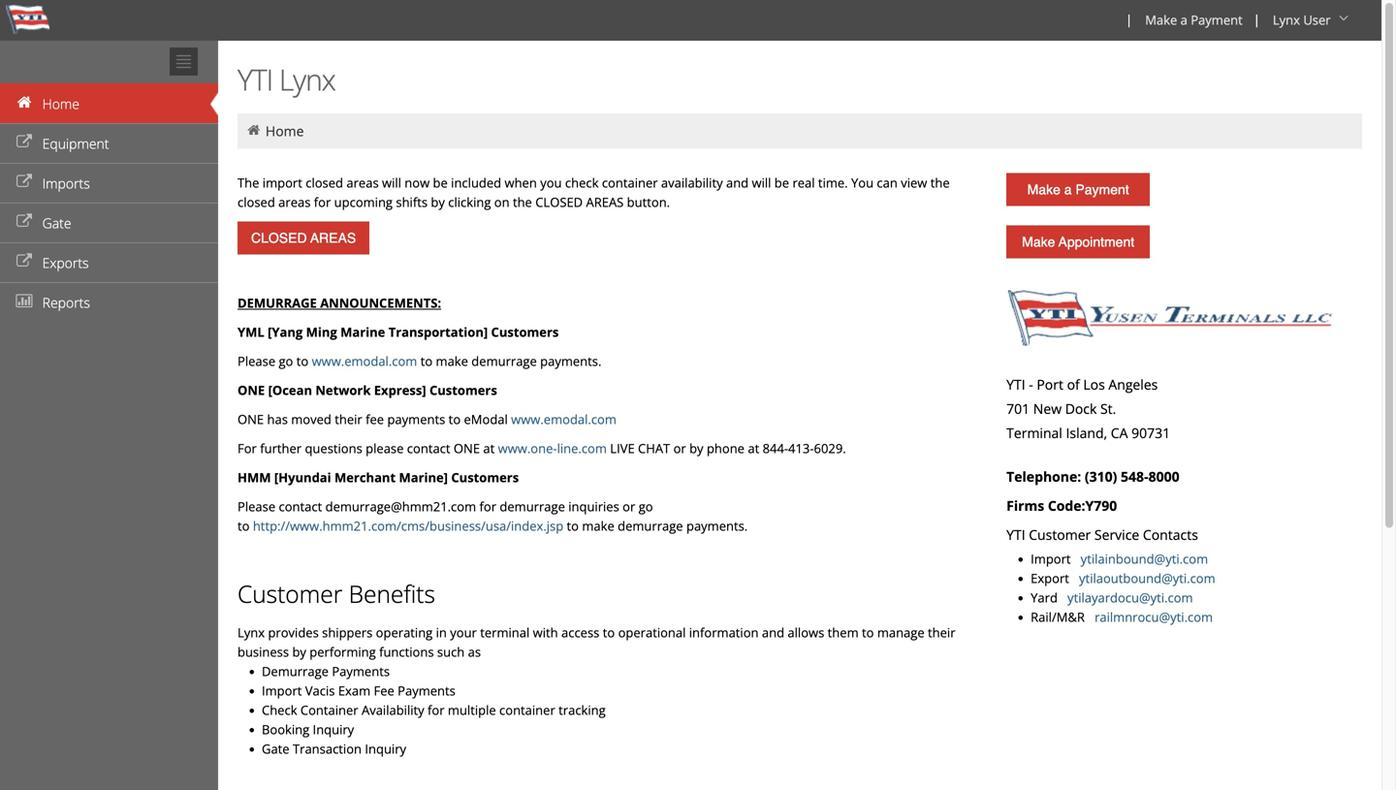 Task type: vqa. For each thing, say whether or not it's contained in the screenshot.
Please Contact Demurrage@Hmm21.Com For Demurrage Inquiries Or Go To
yes



Task type: locate. For each thing, give the bounding box(es) containing it.
by inside lynx provides shippers operating in your terminal with access to operational information and allows them to manage their business by performing functions such as demurrage payments import vacis exam fee payments check container availability for multiple container tracking booking inquiry gate transaction inquiry
[[292, 643, 306, 661]]

for inside the import closed areas will now be included when you check container availability and will be real time.  you can view the closed areas for upcoming shifts by clicking on the closed areas button.
[[314, 193, 331, 211]]

external link image inside imports link
[[15, 175, 34, 189]]

be
[[433, 174, 448, 191], [774, 174, 789, 191]]

1 will from the left
[[382, 174, 401, 191]]

gate down booking
[[262, 740, 290, 758]]

0 vertical spatial home
[[42, 95, 79, 113]]

make appointment
[[1022, 234, 1135, 250]]

1 vertical spatial customers
[[429, 382, 497, 399]]

0 horizontal spatial for
[[314, 193, 331, 211]]

1 horizontal spatial home link
[[266, 122, 304, 140]]

imports
[[42, 174, 90, 192]]

1 vertical spatial and
[[762, 624, 784, 641]]

1 vertical spatial their
[[928, 624, 956, 641]]

areas up upcoming at the top of the page
[[346, 174, 379, 191]]

contact inside please contact demurrage@hmm21.com for demurrage inquiries or go to
[[279, 498, 322, 515]]

further
[[260, 440, 302, 457]]

1 horizontal spatial payments.
[[686, 517, 748, 535]]

1 horizontal spatial home
[[266, 122, 304, 140]]

one left [ocean
[[238, 382, 265, 399]]

0 vertical spatial and
[[726, 174, 749, 191]]

los
[[1083, 375, 1105, 394]]

1 vertical spatial for
[[479, 498, 496, 515]]

one down emodal
[[454, 440, 480, 457]]

lynx provides shippers operating in your terminal with access to operational information and allows them to manage their business by performing functions such as demurrage payments import vacis exam fee payments check container availability for multiple container tracking booking inquiry gate transaction inquiry
[[238, 624, 956, 758]]

ytilayardocu@yti.com link
[[1068, 589, 1193, 606]]

0 horizontal spatial payments.
[[540, 352, 602, 370]]

import up check
[[262, 682, 302, 700]]

at
[[483, 440, 495, 457], [748, 440, 759, 457]]

0 vertical spatial container
[[602, 174, 658, 191]]

customer benefits
[[238, 578, 435, 610]]

reports link
[[0, 282, 218, 322]]

or right chat
[[673, 440, 686, 457]]

payments. up "line.com"
[[540, 352, 602, 370]]

0 vertical spatial by
[[431, 193, 445, 211]]

external link image left equipment in the top of the page
[[15, 135, 34, 149]]

inquiry down container
[[313, 721, 354, 738]]

their left fee
[[335, 411, 362, 428]]

www.emodal.com link for to make demurrage payments.
[[312, 352, 417, 370]]

appointment
[[1059, 234, 1135, 250]]

2 vertical spatial for
[[428, 701, 445, 719]]

2 vertical spatial yti
[[1007, 526, 1025, 544]]

make appointment link
[[1007, 225, 1150, 258]]

home up equipment in the top of the page
[[42, 95, 79, 113]]

1 vertical spatial www.emodal.com
[[511, 411, 617, 428]]

telephone: (310) 548-8000
[[1007, 467, 1180, 486]]

0 vertical spatial import
[[1031, 550, 1071, 568]]

import
[[263, 174, 302, 191]]

1 horizontal spatial for
[[428, 701, 445, 719]]

home
[[42, 95, 79, 113], [266, 122, 304, 140]]

1 horizontal spatial or
[[673, 440, 686, 457]]

demurrage
[[238, 294, 317, 312]]

one for one has moved their fee payments to emodal www.emodal.com
[[238, 411, 264, 428]]

2 horizontal spatial lynx
[[1273, 11, 1300, 29]]

0 vertical spatial yti
[[238, 60, 273, 99]]

or right inquiries
[[623, 498, 635, 515]]

0 vertical spatial customers
[[491, 323, 559, 341]]

please inside please contact demurrage@hmm21.com for demurrage inquiries or go to
[[238, 498, 275, 515]]

0 horizontal spatial payment
[[1076, 182, 1129, 197]]

to down transportation]
[[421, 352, 433, 370]]

0 horizontal spatial contact
[[279, 498, 322, 515]]

home image up the
[[245, 124, 262, 137]]

access
[[561, 624, 600, 641]]

www.emodal.com link up www.one-line.com link
[[511, 411, 617, 428]]

be left real
[[774, 174, 789, 191]]

contact down [hyundai
[[279, 498, 322, 515]]

0 vertical spatial inquiry
[[313, 721, 354, 738]]

will left now
[[382, 174, 401, 191]]

1 horizontal spatial go
[[639, 498, 653, 515]]

lynx inside lynx provides shippers operating in your terminal with access to operational information and allows them to manage their business by performing functions such as demurrage payments import vacis exam fee payments check container availability for multiple container tracking booking inquiry gate transaction inquiry
[[238, 624, 265, 641]]

0 vertical spatial please
[[238, 352, 275, 370]]

1 horizontal spatial at
[[748, 440, 759, 457]]

for up http://www.hmm21.com/cms/business/usa/index.jsp to make demurrage payments.
[[479, 498, 496, 515]]

export
[[1031, 570, 1076, 587]]

please for please go to www.emodal.com to make demurrage payments.
[[238, 352, 275, 370]]

demurrage up http://www.hmm21.com/cms/business/usa/index.jsp to make demurrage payments.
[[500, 498, 565, 515]]

0 vertical spatial home image
[[15, 96, 34, 109]]

will
[[382, 174, 401, 191], [752, 174, 771, 191]]

exports link
[[0, 242, 218, 282]]

0 vertical spatial customer
[[1029, 526, 1091, 544]]

yti inside 'yti - port of los angeles 701 new dock st. terminal island, ca 90731'
[[1007, 375, 1025, 394]]

external link image for exports
[[15, 255, 34, 268]]

home link down yti lynx
[[266, 122, 304, 140]]

import up export
[[1031, 550, 1071, 568]]

external link image inside equipment link
[[15, 135, 34, 149]]

bar chart image
[[15, 294, 34, 308]]

1 vertical spatial home
[[266, 122, 304, 140]]

1 vertical spatial please
[[238, 498, 275, 515]]

please down "hmm"
[[238, 498, 275, 515]]

-
[[1029, 375, 1033, 394]]

0 vertical spatial www.emodal.com
[[312, 352, 417, 370]]

home image up equipment link
[[15, 96, 34, 109]]

0 horizontal spatial areas
[[278, 193, 311, 211]]

payment up appointment
[[1076, 182, 1129, 197]]

yti for yti - port of los angeles 701 new dock st. terminal island, ca 90731
[[1007, 375, 1025, 394]]

0 vertical spatial a
[[1181, 11, 1188, 29]]

0 horizontal spatial home
[[42, 95, 79, 113]]

island,
[[1066, 424, 1107, 442]]

90731
[[1132, 424, 1170, 442]]

0 vertical spatial external link image
[[15, 135, 34, 149]]

contact
[[407, 440, 450, 457], [279, 498, 322, 515]]

1 vertical spatial closed
[[238, 193, 275, 211]]

0 vertical spatial www.emodal.com link
[[312, 352, 417, 370]]

inquiry down the availability
[[365, 740, 406, 758]]

0 horizontal spatial or
[[623, 498, 635, 515]]

2 external link image from the top
[[15, 215, 34, 228]]

external link image for equipment
[[15, 135, 34, 149]]

container left tracking
[[499, 701, 555, 719]]

2 external link image from the top
[[15, 255, 34, 268]]

to down inquiries
[[567, 517, 579, 535]]

www.emodal.com down marine
[[312, 352, 417, 370]]

import inside lynx provides shippers operating in your terminal with access to operational information and allows them to manage their business by performing functions such as demurrage payments import vacis exam fee payments check container availability for multiple container tracking booking inquiry gate transaction inquiry
[[262, 682, 302, 700]]

1 vertical spatial make a payment link
[[1007, 173, 1150, 206]]

www.emodal.com link
[[312, 352, 417, 370], [511, 411, 617, 428]]

angeles
[[1109, 375, 1158, 394]]

network
[[315, 382, 371, 399]]

1 external link image from the top
[[15, 175, 34, 189]]

questions
[[305, 440, 362, 457]]

0 horizontal spatial |
[[1126, 11, 1133, 28]]

yti for yti lynx
[[238, 60, 273, 99]]

http://www.hmm21.com/cms/business/usa/index.jsp link
[[253, 517, 563, 535]]

1 horizontal spatial make
[[582, 517, 614, 535]]

lynx for user
[[1273, 11, 1300, 29]]

to right the them
[[862, 624, 874, 641]]

demurrage down inquiries
[[618, 517, 683, 535]]

ytilaoutbound@yti.com link
[[1079, 570, 1216, 587]]

external link image
[[15, 175, 34, 189], [15, 255, 34, 268]]

0 horizontal spatial be
[[433, 174, 448, 191]]

www.emodal.com link down marine
[[312, 352, 417, 370]]

home link
[[0, 83, 218, 123], [266, 122, 304, 140]]

0 horizontal spatial container
[[499, 701, 555, 719]]

[hyundai
[[274, 469, 331, 486]]

2 vertical spatial by
[[292, 643, 306, 661]]

www.one-line.com link
[[498, 440, 607, 457]]

0 horizontal spatial gate
[[42, 214, 71, 232]]

check
[[262, 701, 297, 719]]

0 horizontal spatial go
[[279, 352, 293, 370]]

1 at from the left
[[483, 440, 495, 457]]

0 vertical spatial payments
[[332, 663, 390, 680]]

1 external link image from the top
[[15, 135, 34, 149]]

0 horizontal spatial the
[[513, 193, 532, 211]]

1 vertical spatial gate
[[262, 740, 290, 758]]

[yang
[[268, 323, 303, 341]]

payment left lynx user
[[1191, 11, 1243, 29]]

gate up exports
[[42, 214, 71, 232]]

performing
[[310, 643, 376, 661]]

transportation]
[[389, 323, 488, 341]]

with
[[533, 624, 558, 641]]

by up demurrage
[[292, 643, 306, 661]]

will left real
[[752, 174, 771, 191]]

1 vertical spatial make
[[582, 517, 614, 535]]

closed right import
[[306, 174, 343, 191]]

and right availability in the top of the page
[[726, 174, 749, 191]]

be right now
[[433, 174, 448, 191]]

0 horizontal spatial and
[[726, 174, 749, 191]]

external link image up bar chart "icon"
[[15, 215, 34, 228]]

0 horizontal spatial make
[[436, 352, 468, 370]]

to left emodal
[[449, 411, 461, 428]]

demurrage up emodal
[[472, 352, 537, 370]]

1 vertical spatial a
[[1064, 182, 1072, 197]]

exam
[[338, 682, 370, 700]]

payments up the exam
[[332, 663, 390, 680]]

for inside lynx provides shippers operating in your terminal with access to operational information and allows them to manage their business by performing functions such as demurrage payments import vacis exam fee payments check container availability for multiple container tracking booking inquiry gate transaction inquiry
[[428, 701, 445, 719]]

make down inquiries
[[582, 517, 614, 535]]

by left 'phone'
[[689, 440, 703, 457]]

and left allows
[[762, 624, 784, 641]]

None submit
[[238, 222, 370, 255]]

customer down firms code:y790
[[1029, 526, 1091, 544]]

0 vertical spatial payment
[[1191, 11, 1243, 29]]

1 vertical spatial go
[[639, 498, 653, 515]]

1 vertical spatial contact
[[279, 498, 322, 515]]

2 at from the left
[[748, 440, 759, 457]]

real
[[793, 174, 815, 191]]

2 please from the top
[[238, 498, 275, 515]]

yti lynx
[[238, 60, 335, 99]]

1 horizontal spatial |
[[1253, 11, 1260, 28]]

tracking
[[559, 701, 606, 719]]

0 vertical spatial payments.
[[540, 352, 602, 370]]

for left upcoming at the top of the page
[[314, 193, 331, 211]]

firms code:y790
[[1007, 496, 1117, 515]]

customers for hmm [hyundai merchant marine] customers
[[451, 469, 519, 486]]

home link up equipment in the top of the page
[[0, 83, 218, 123]]

contact down one has moved their fee payments to emodal www.emodal.com at the bottom
[[407, 440, 450, 457]]

home down yti lynx
[[266, 122, 304, 140]]

container up 'button.' at the top left of the page
[[602, 174, 658, 191]]

at left 844-
[[748, 440, 759, 457]]

the right view
[[931, 174, 950, 191]]

line.com
[[557, 440, 607, 457]]

payments.
[[540, 352, 602, 370], [686, 517, 748, 535]]

shifts
[[396, 193, 428, 211]]

one left has
[[238, 411, 264, 428]]

0 horizontal spatial home link
[[0, 83, 218, 123]]

1 vertical spatial customer
[[238, 578, 343, 610]]

areas down import
[[278, 193, 311, 211]]

external link image left imports
[[15, 175, 34, 189]]

the down when
[[513, 193, 532, 211]]

customers up emodal
[[429, 382, 497, 399]]

8000
[[1149, 467, 1180, 486]]

make
[[436, 352, 468, 370], [582, 517, 614, 535]]

external link image for gate
[[15, 215, 34, 228]]

emodal
[[464, 411, 508, 428]]

their inside lynx provides shippers operating in your terminal with access to operational information and allows them to manage their business by performing functions such as demurrage payments import vacis exam fee payments check container availability for multiple container tracking booking inquiry gate transaction inquiry
[[928, 624, 956, 641]]

the
[[238, 174, 259, 191]]

external link image up bar chart "icon"
[[15, 255, 34, 268]]

operational
[[618, 624, 686, 641]]

external link image for imports
[[15, 175, 34, 189]]

0 vertical spatial closed
[[306, 174, 343, 191]]

payment
[[1191, 11, 1243, 29], [1076, 182, 1129, 197]]

|
[[1126, 11, 1133, 28], [1253, 11, 1260, 28]]

1 horizontal spatial by
[[431, 193, 445, 211]]

external link image inside gate link
[[15, 215, 34, 228]]

now
[[405, 174, 430, 191]]

customers up http://www.hmm21.com/cms/business/usa/index.jsp to make demurrage payments.
[[451, 469, 519, 486]]

yti
[[238, 60, 273, 99], [1007, 375, 1025, 394], [1007, 526, 1025, 544]]

closed down the
[[238, 193, 275, 211]]

1 vertical spatial one
[[238, 411, 264, 428]]

customer up provides in the bottom of the page
[[238, 578, 343, 610]]

their right 'manage'
[[928, 624, 956, 641]]

areas
[[346, 174, 379, 191], [278, 193, 311, 211]]

make down transportation]
[[436, 352, 468, 370]]

1 horizontal spatial www.emodal.com
[[511, 411, 617, 428]]

1 vertical spatial demurrage
[[500, 498, 565, 515]]

to up [ocean
[[296, 352, 309, 370]]

0 horizontal spatial customer
[[238, 578, 343, 610]]

st.
[[1100, 399, 1116, 418]]

home image
[[15, 96, 34, 109], [245, 124, 262, 137]]

payments up the availability
[[398, 682, 456, 700]]

1 vertical spatial or
[[623, 498, 635, 515]]

external link image
[[15, 135, 34, 149], [15, 215, 34, 228]]

payments. down 'phone'
[[686, 517, 748, 535]]

ytilainbound@yti.com
[[1081, 550, 1208, 568]]

2 will from the left
[[752, 174, 771, 191]]

user
[[1303, 11, 1331, 29]]

lynx inside lynx user link
[[1273, 11, 1300, 29]]

customers right transportation]
[[491, 323, 559, 341]]

for left multiple
[[428, 701, 445, 719]]

1 horizontal spatial import
[[1031, 550, 1071, 568]]

railmnrocu@yti.com link
[[1095, 608, 1213, 626]]

1 horizontal spatial will
[[752, 174, 771, 191]]

1 vertical spatial the
[[513, 193, 532, 211]]

by
[[431, 193, 445, 211], [689, 440, 703, 457], [292, 643, 306, 661]]

1 vertical spatial external link image
[[15, 215, 34, 228]]

0 horizontal spatial lynx
[[238, 624, 265, 641]]

at down emodal
[[483, 440, 495, 457]]

hmm
[[238, 469, 271, 486]]

1 horizontal spatial their
[[928, 624, 956, 641]]

to down "hmm"
[[238, 517, 250, 535]]

548-
[[1121, 467, 1149, 486]]

or
[[673, 440, 686, 457], [623, 498, 635, 515]]

transaction
[[293, 740, 362, 758]]

lynx for provides
[[238, 624, 265, 641]]

of
[[1067, 375, 1080, 394]]

by right shifts
[[431, 193, 445, 211]]

0 vertical spatial one
[[238, 382, 265, 399]]

business
[[238, 643, 289, 661]]

please
[[366, 440, 404, 457]]

terminal
[[480, 624, 530, 641]]

a
[[1181, 11, 1188, 29], [1064, 182, 1072, 197]]

ytilayardocu@yti.com
[[1068, 589, 1193, 606]]

external link image inside exports link
[[15, 255, 34, 268]]

1 horizontal spatial payments
[[398, 682, 456, 700]]

go down '[yang'
[[279, 352, 293, 370]]

www.emodal.com up www.one-line.com link
[[511, 411, 617, 428]]

customer
[[1029, 526, 1091, 544], [238, 578, 343, 610]]

0 vertical spatial go
[[279, 352, 293, 370]]

1 horizontal spatial and
[[762, 624, 784, 641]]

go right inquiries
[[639, 498, 653, 515]]

1 please from the top
[[238, 352, 275, 370]]

please down yml
[[238, 352, 275, 370]]



Task type: describe. For each thing, give the bounding box(es) containing it.
new
[[1033, 399, 1062, 418]]

gate inside lynx provides shippers operating in your terminal with access to operational information and allows them to manage their business by performing functions such as demurrage payments import vacis exam fee payments check container availability for multiple container tracking booking inquiry gate transaction inquiry
[[262, 740, 290, 758]]

manage
[[877, 624, 925, 641]]

www.emodal.com link for one has moved their fee payments to emodal www.emodal.com
[[511, 411, 617, 428]]

and inside lynx provides shippers operating in your terminal with access to operational information and allows them to manage their business by performing functions such as demurrage payments import vacis exam fee payments check container availability for multiple container tracking booking inquiry gate transaction inquiry
[[762, 624, 784, 641]]

1 vertical spatial lynx
[[279, 60, 335, 99]]

live
[[610, 440, 635, 457]]

2 be from the left
[[774, 174, 789, 191]]

yti - port of los angeles 701 new dock st. terminal island, ca 90731
[[1007, 375, 1170, 442]]

1 | from the left
[[1126, 11, 1133, 28]]

equipment
[[42, 134, 109, 153]]

844-
[[763, 440, 788, 457]]

yti for yti customer service contacts
[[1007, 526, 1025, 544]]

such
[[437, 643, 465, 661]]

2 horizontal spatial by
[[689, 440, 703, 457]]

multiple
[[448, 701, 496, 719]]

to inside please contact demurrage@hmm21.com for demurrage inquiries or go to
[[238, 517, 250, 535]]

0 vertical spatial make
[[1145, 11, 1177, 29]]

2 | from the left
[[1253, 11, 1260, 28]]

1 vertical spatial payments
[[398, 682, 456, 700]]

express]
[[374, 382, 426, 399]]

one [ocean network express] customers
[[238, 382, 497, 399]]

provides
[[268, 624, 319, 641]]

1 horizontal spatial the
[[931, 174, 950, 191]]

inquiries
[[568, 498, 619, 515]]

0 horizontal spatial closed
[[238, 193, 275, 211]]

1 horizontal spatial inquiry
[[365, 740, 406, 758]]

container inside lynx provides shippers operating in your terminal with access to operational information and allows them to manage their business by performing functions such as demurrage payments import vacis exam fee payments check container availability for multiple container tracking booking inquiry gate transaction inquiry
[[499, 701, 555, 719]]

import ytilainbound@yti.com
[[1031, 550, 1208, 568]]

merchant
[[334, 469, 396, 486]]

equipment link
[[0, 123, 218, 163]]

vacis
[[305, 682, 335, 700]]

1 vertical spatial home image
[[245, 124, 262, 137]]

1 horizontal spatial payment
[[1191, 11, 1243, 29]]

or inside please contact demurrage@hmm21.com for demurrage inquiries or go to
[[623, 498, 635, 515]]

[ocean
[[268, 382, 312, 399]]

by inside the import closed areas will now be included when you check container availability and will be real time.  you can view the closed areas for upcoming shifts by clicking on the closed areas button.
[[431, 193, 445, 211]]

fee
[[374, 682, 394, 700]]

2 vertical spatial demurrage
[[618, 517, 683, 535]]

0 horizontal spatial payments
[[332, 663, 390, 680]]

0 horizontal spatial www.emodal.com
[[312, 352, 417, 370]]

http://www.hmm21.com/cms/business/usa/index.jsp
[[253, 517, 563, 535]]

time.
[[818, 174, 848, 191]]

operating
[[376, 624, 433, 641]]

marine
[[340, 323, 385, 341]]

imports link
[[0, 163, 218, 203]]

shippers
[[322, 624, 373, 641]]

http://www.hmm21.com/cms/business/usa/index.jsp to make demurrage payments.
[[253, 517, 748, 535]]

0 horizontal spatial their
[[335, 411, 362, 428]]

has
[[267, 411, 288, 428]]

1 vertical spatial payment
[[1076, 182, 1129, 197]]

for inside please contact demurrage@hmm21.com for demurrage inquiries or go to
[[479, 498, 496, 515]]

firms
[[1007, 496, 1044, 515]]

0 horizontal spatial inquiry
[[313, 721, 354, 738]]

1 vertical spatial make
[[1027, 182, 1061, 197]]

0 horizontal spatial a
[[1064, 182, 1072, 197]]

you
[[851, 174, 874, 191]]

them
[[828, 624, 859, 641]]

6029.
[[814, 440, 846, 457]]

check
[[565, 174, 599, 191]]

0 vertical spatial or
[[673, 440, 686, 457]]

moved
[[291, 411, 331, 428]]

please contact demurrage@hmm21.com for demurrage inquiries or go to
[[238, 498, 653, 535]]

clicking
[[448, 193, 491, 211]]

demurrage inside please contact demurrage@hmm21.com for demurrage inquiries or go to
[[500, 498, 565, 515]]

in
[[436, 624, 447, 641]]

exports
[[42, 254, 89, 272]]

to right access
[[603, 624, 615, 641]]

0 vertical spatial make
[[436, 352, 468, 370]]

your
[[450, 624, 477, 641]]

on
[[494, 193, 510, 211]]

booking
[[262, 721, 309, 738]]

can
[[877, 174, 898, 191]]

please go to www.emodal.com to make demurrage payments.
[[238, 352, 602, 370]]

for
[[238, 440, 257, 457]]

1 vertical spatial areas
[[278, 193, 311, 211]]

0 horizontal spatial home image
[[15, 96, 34, 109]]

when
[[505, 174, 537, 191]]

terminal
[[1007, 424, 1063, 442]]

1 horizontal spatial contact
[[407, 440, 450, 457]]

413-
[[788, 440, 814, 457]]

2 vertical spatial one
[[454, 440, 480, 457]]

yml
[[238, 323, 264, 341]]

rail/m&r
[[1031, 608, 1091, 626]]

upcoming
[[334, 193, 393, 211]]

one for one [ocean network express] customers
[[238, 382, 265, 399]]

reports
[[42, 293, 90, 312]]

yti customer service contacts
[[1007, 526, 1198, 544]]

0 vertical spatial make a payment
[[1145, 11, 1243, 29]]

yml [yang ming marine transportation] customers
[[238, 323, 559, 341]]

contacts
[[1143, 526, 1198, 544]]

areas
[[586, 193, 624, 211]]

service
[[1095, 526, 1139, 544]]

go inside please contact demurrage@hmm21.com for demurrage inquiries or go to
[[639, 498, 653, 515]]

phone
[[707, 440, 745, 457]]

1 be from the left
[[433, 174, 448, 191]]

the import closed areas will now be included when you check container availability and will be real time.  you can view the closed areas for upcoming shifts by clicking on the closed areas button.
[[238, 174, 950, 211]]

lynx user
[[1273, 11, 1331, 29]]

and inside the import closed areas will now be included when you check container availability and will be real time.  you can view the closed areas for upcoming shifts by clicking on the closed areas button.
[[726, 174, 749, 191]]

2 vertical spatial make
[[1022, 234, 1055, 250]]

ca
[[1111, 424, 1128, 442]]

please for please contact demurrage@hmm21.com for demurrage inquiries or go to
[[238, 498, 275, 515]]

0 vertical spatial gate
[[42, 214, 71, 232]]

(310)
[[1085, 467, 1117, 486]]

announcements:
[[320, 294, 441, 312]]

www.one-
[[498, 440, 557, 457]]

0 vertical spatial demurrage
[[472, 352, 537, 370]]

included
[[451, 174, 501, 191]]

view
[[901, 174, 927, 191]]

code:y790
[[1048, 496, 1117, 515]]

1 vertical spatial make a payment
[[1027, 182, 1129, 197]]

as
[[468, 643, 481, 661]]

lynx user link
[[1264, 0, 1360, 41]]

1 horizontal spatial areas
[[346, 174, 379, 191]]

container inside the import closed areas will now be included when you check container availability and will be real time.  you can view the closed areas for upcoming shifts by clicking on the closed areas button.
[[602, 174, 658, 191]]

1 vertical spatial payments.
[[686, 517, 748, 535]]

information
[[689, 624, 759, 641]]

ytilainbound@yti.com link
[[1081, 550, 1208, 568]]

port
[[1037, 375, 1064, 394]]

dock
[[1065, 399, 1097, 418]]

benefits
[[349, 578, 435, 610]]

angle down image
[[1334, 11, 1354, 25]]

chat
[[638, 440, 670, 457]]

demurrage
[[262, 663, 329, 680]]

0 vertical spatial make a payment link
[[1137, 0, 1250, 41]]

1 horizontal spatial closed
[[306, 174, 343, 191]]

customers for one [ocean network express] customers
[[429, 382, 497, 399]]



